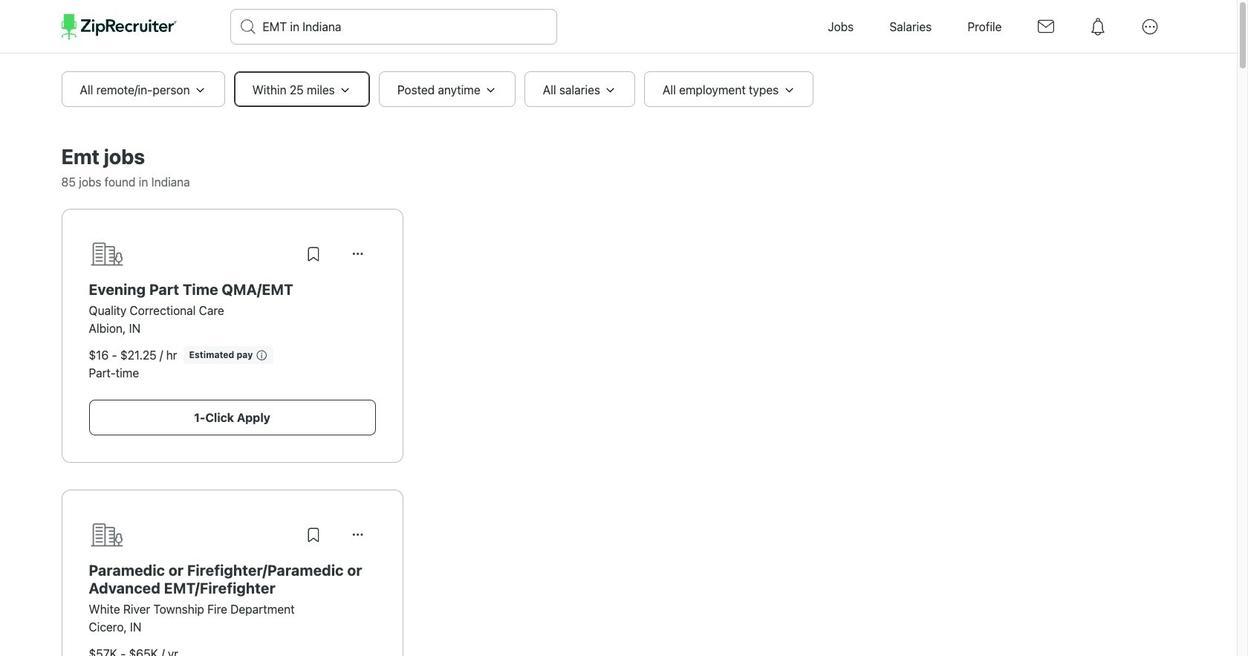 Task type: vqa. For each thing, say whether or not it's contained in the screenshot.
Save job for later image Anthropologie Assistant Department Manager element
no



Task type: locate. For each thing, give the bounding box(es) containing it.
0 vertical spatial save job for later image
[[304, 245, 322, 263]]

menu image
[[1133, 10, 1167, 44]]

evening part time qma/emt element
[[89, 281, 376, 299]]

1 vertical spatial save job for later image
[[304, 526, 322, 544]]

None button
[[340, 236, 376, 272], [340, 517, 376, 553], [340, 236, 376, 272], [340, 517, 376, 553]]

save job for later image
[[304, 245, 322, 263], [304, 526, 322, 544]]

ziprecruiter image
[[61, 14, 176, 39]]

2 save job for later image from the top
[[304, 526, 322, 544]]

1 save job for later image from the top
[[304, 245, 322, 263]]

paramedic or firefighter/paramedic or advanced emt/firefighter element
[[89, 562, 376, 597]]



Task type: describe. For each thing, give the bounding box(es) containing it.
Search job title or keyword search field
[[231, 10, 556, 44]]

notifications image
[[1081, 10, 1115, 44]]

main element
[[61, 0, 1176, 54]]

save job for later image for evening part time qma/emt element
[[304, 245, 322, 263]]

save job for later image for paramedic or firefighter/paramedic or advanced emt/firefighter element at the bottom
[[304, 526, 322, 544]]



